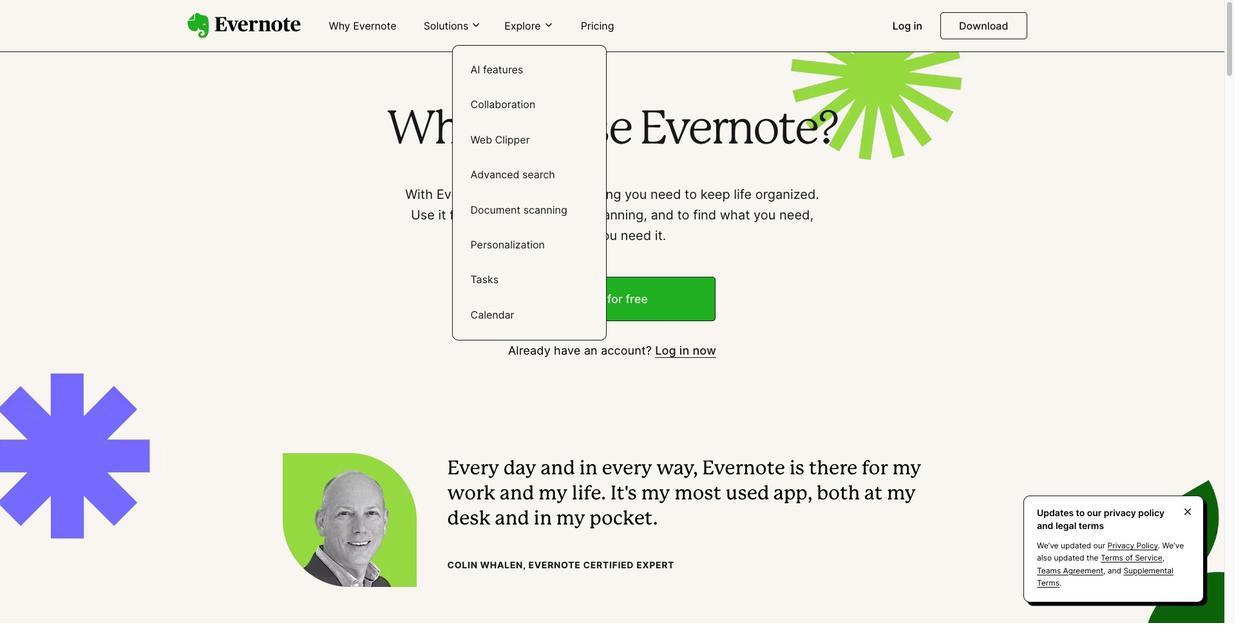 Task type: locate. For each thing, give the bounding box(es) containing it.
our up the on the bottom
[[1094, 541, 1106, 551]]

and up it.
[[651, 208, 674, 223]]

0 vertical spatial evernote
[[353, 19, 397, 32]]

1 vertical spatial terms
[[1037, 578, 1060, 588]]

why evernote link
[[321, 14, 404, 39]]

why for why choose evernote?
[[387, 109, 483, 153]]

1 vertical spatial need
[[621, 228, 651, 244]]

evernote logo image
[[187, 13, 301, 39]]

0 horizontal spatial ,
[[1104, 566, 1106, 576]]

we've up also
[[1037, 541, 1059, 551]]

now
[[693, 344, 717, 358]]

1 horizontal spatial ,
[[1163, 554, 1165, 563]]

my
[[893, 461, 922, 479], [539, 486, 568, 504], [641, 486, 670, 504], [887, 486, 916, 504], [556, 511, 585, 529]]

0 horizontal spatial we've
[[1037, 541, 1059, 551]]

for
[[450, 208, 467, 223], [607, 293, 623, 306], [862, 461, 888, 479]]

our up terms
[[1088, 508, 1102, 519]]

log in now link
[[655, 344, 717, 358]]

why evernote
[[329, 19, 397, 32]]

supplemental terms
[[1037, 566, 1174, 588]]

updated inside . we've also updated the
[[1054, 554, 1085, 563]]

1 horizontal spatial why
[[387, 109, 483, 153]]

to left keep at the right
[[685, 187, 697, 203]]

0 horizontal spatial terms
[[1037, 578, 1060, 588]]

search
[[523, 168, 555, 181]]

0 vertical spatial why
[[329, 19, 350, 32]]

. down teams agreement 'link'
[[1060, 578, 1062, 588]]

and right day
[[541, 461, 575, 479]]

terms down teams
[[1037, 578, 1060, 588]]

2 vertical spatial to
[[1076, 508, 1085, 519]]

terms inside supplemental terms
[[1037, 578, 1060, 588]]

need left it.
[[621, 228, 651, 244]]

0 vertical spatial our
[[1088, 508, 1102, 519]]

for up at
[[862, 461, 888, 479]]

terms
[[1079, 520, 1104, 531]]

and inside with evernote, you have everything you need to keep life organized. use it for note taking, project planning, and to find what you need, when you need it.
[[651, 208, 674, 223]]

used
[[726, 486, 770, 504]]

our inside the updates to our privacy policy and legal terms
[[1088, 508, 1102, 519]]

is
[[790, 461, 805, 479]]

evernote,
[[437, 187, 495, 203]]

most
[[675, 486, 722, 504]]

. up service
[[1158, 541, 1161, 551]]

choose
[[491, 109, 631, 153]]

document scanning link
[[463, 196, 596, 225]]

what
[[720, 208, 750, 223]]

you right what
[[754, 208, 776, 223]]

log in
[[893, 19, 923, 32]]

personalization link
[[463, 231, 596, 260]]

1 horizontal spatial have
[[554, 344, 581, 358]]

it's
[[611, 486, 637, 504]]

. for .
[[1060, 578, 1062, 588]]

. for . we've also updated the
[[1158, 541, 1161, 551]]

life.
[[572, 486, 606, 504]]

0 vertical spatial ,
[[1163, 554, 1165, 563]]

for right it
[[450, 208, 467, 223]]

to left find
[[677, 208, 690, 223]]

terms of service link
[[1101, 554, 1163, 563]]

in
[[914, 19, 923, 32], [680, 344, 690, 358], [580, 461, 598, 479], [534, 511, 552, 529]]

, down . we've also updated the at bottom right
[[1104, 566, 1106, 576]]

solutions button
[[420, 19, 485, 33]]

1 vertical spatial have
[[554, 344, 581, 358]]

and down day
[[500, 486, 534, 504]]

certified
[[583, 560, 634, 571]]

and down updates at right bottom
[[1037, 520, 1054, 531]]

every
[[602, 461, 652, 479]]

evernote
[[353, 19, 397, 32], [703, 461, 785, 479], [529, 560, 581, 571]]

. we've also updated the
[[1037, 541, 1184, 563]]

with evernote, you have everything you need to keep life organized. use it for note taking, project planning, and to find what you need, when you need it.
[[405, 187, 819, 244]]

0 horizontal spatial evernote
[[353, 19, 397, 32]]

2 vertical spatial evernote
[[529, 560, 581, 571]]

have up scanning
[[524, 187, 553, 203]]

to inside the updates to our privacy policy and legal terms
[[1076, 508, 1085, 519]]

0 vertical spatial log
[[893, 19, 911, 32]]

1 horizontal spatial log
[[893, 19, 911, 32]]

document
[[471, 203, 521, 216]]

advanced search link
[[463, 161, 596, 190]]

. inside . we've also updated the
[[1158, 541, 1161, 551]]

0 horizontal spatial why
[[329, 19, 350, 32]]

1 we've from the left
[[1037, 541, 1059, 551]]

1 vertical spatial evernote
[[703, 461, 785, 479]]

why for why evernote
[[329, 19, 350, 32]]

updates to our privacy policy and legal terms
[[1037, 508, 1165, 531]]

1 vertical spatial .
[[1060, 578, 1062, 588]]

and down . we've also updated the at bottom right
[[1108, 566, 1122, 576]]

1 vertical spatial updated
[[1054, 554, 1085, 563]]

privacy policy link
[[1108, 541, 1158, 551]]

ai features
[[471, 63, 523, 76]]

2 horizontal spatial for
[[862, 461, 888, 479]]

1 vertical spatial log
[[655, 344, 676, 358]]

we've updated our privacy policy
[[1037, 541, 1158, 551]]

work
[[447, 486, 496, 504]]

planning,
[[592, 208, 647, 223]]

0 vertical spatial have
[[524, 187, 553, 203]]

free
[[626, 293, 648, 306]]

1 horizontal spatial for
[[607, 293, 623, 306]]

why inside 'link'
[[329, 19, 350, 32]]

collaboration link
[[463, 91, 596, 120]]

0 vertical spatial for
[[450, 208, 467, 223]]

legal
[[1056, 520, 1077, 531]]

desk
[[447, 511, 491, 529]]

our for privacy
[[1094, 541, 1106, 551]]

1 vertical spatial why
[[387, 109, 483, 153]]

1 horizontal spatial .
[[1158, 541, 1161, 551]]

there
[[809, 461, 858, 479]]

web
[[471, 133, 492, 146]]

2 vertical spatial for
[[862, 461, 888, 479]]

pricing
[[581, 19, 614, 32]]

to up terms
[[1076, 508, 1085, 519]]

need up it.
[[651, 187, 681, 203]]

calendar
[[471, 308, 515, 321]]

document scanning
[[471, 203, 567, 216]]

1 vertical spatial to
[[677, 208, 690, 223]]

0 horizontal spatial have
[[524, 187, 553, 203]]

, up the supplemental
[[1163, 554, 1165, 563]]

0 vertical spatial terms
[[1101, 554, 1124, 563]]

0 vertical spatial to
[[685, 187, 697, 203]]

.
[[1158, 541, 1161, 551], [1060, 578, 1062, 588]]

1 vertical spatial ,
[[1104, 566, 1106, 576]]

1 horizontal spatial we've
[[1163, 541, 1184, 551]]

0 vertical spatial updated
[[1061, 541, 1092, 551]]

have left the an on the bottom left of page
[[554, 344, 581, 358]]

updates
[[1037, 508, 1074, 519]]

whalen,
[[480, 560, 526, 571]]

for left free
[[607, 293, 623, 306]]

0 horizontal spatial .
[[1060, 578, 1062, 588]]

1 horizontal spatial terms
[[1101, 554, 1124, 563]]

updated up teams agreement 'link'
[[1054, 554, 1085, 563]]

0 horizontal spatial for
[[450, 208, 467, 223]]

we've
[[1037, 541, 1059, 551], [1163, 541, 1184, 551]]

evernote inside every day and in every way, evernote is there for my work and my life. it's my most used app, both at my desk and in my pocket.
[[703, 461, 785, 479]]

0 vertical spatial .
[[1158, 541, 1161, 551]]

need
[[651, 187, 681, 203], [621, 228, 651, 244]]

1 vertical spatial our
[[1094, 541, 1106, 551]]

start
[[577, 293, 604, 306]]

you up planning,
[[625, 187, 647, 203]]

why
[[329, 19, 350, 32], [387, 109, 483, 153]]

app,
[[774, 486, 813, 504]]

scanning
[[524, 203, 567, 216]]

log
[[893, 19, 911, 32], [655, 344, 676, 358]]

2 we've from the left
[[1163, 541, 1184, 551]]

day
[[504, 461, 537, 479]]

need,
[[780, 208, 814, 223]]

,
[[1163, 554, 1165, 563], [1104, 566, 1106, 576]]

terms down privacy
[[1101, 554, 1124, 563]]

have
[[524, 187, 553, 203], [554, 344, 581, 358]]

we've right policy
[[1163, 541, 1184, 551]]

2 horizontal spatial evernote
[[703, 461, 785, 479]]

supplemental
[[1124, 566, 1174, 576]]

evernote inside 'link'
[[353, 19, 397, 32]]

collaboration
[[471, 98, 536, 111]]

0 horizontal spatial log
[[655, 344, 676, 358]]

updated up the on the bottom
[[1061, 541, 1092, 551]]



Task type: describe. For each thing, give the bounding box(es) containing it.
way,
[[657, 461, 698, 479]]

ai
[[471, 63, 480, 76]]

keep
[[701, 187, 730, 203]]

with
[[405, 187, 433, 203]]

tasks
[[471, 273, 499, 286]]

project
[[546, 208, 588, 223]]

have inside with evernote, you have everything you need to keep life organized. use it for note taking, project planning, and to find what you need, when you need it.
[[524, 187, 553, 203]]

teams agreement link
[[1037, 566, 1104, 576]]

taking,
[[501, 208, 542, 223]]

account?
[[601, 344, 652, 358]]

at
[[865, 486, 883, 504]]

1 vertical spatial for
[[607, 293, 623, 306]]

policy
[[1139, 508, 1165, 519]]

and inside 'terms of service , teams agreement , and'
[[1108, 566, 1122, 576]]

web clipper
[[471, 133, 530, 146]]

why choose evernote?
[[387, 109, 838, 153]]

for inside every day and in every way, evernote is there for my work and my life. it's my most used app, both at my desk and in my pocket.
[[862, 461, 888, 479]]

advanced
[[471, 168, 520, 181]]

teams
[[1037, 566, 1061, 576]]

advanced search
[[471, 168, 555, 181]]

start for free
[[577, 293, 648, 306]]

colin
[[447, 560, 478, 571]]

our for privacy
[[1088, 508, 1102, 519]]

ai features link
[[463, 56, 596, 85]]

also
[[1037, 554, 1052, 563]]

every
[[447, 461, 499, 479]]

when
[[558, 228, 592, 244]]

web clipper link
[[463, 126, 596, 155]]

privacy
[[1104, 508, 1137, 519]]

organized.
[[756, 187, 819, 203]]

both
[[817, 486, 860, 504]]

expert
[[637, 560, 675, 571]]

find
[[693, 208, 717, 223]]

supplemental terms link
[[1037, 566, 1174, 588]]

and right desk
[[495, 511, 530, 529]]

pocket.
[[590, 511, 658, 529]]

explore
[[505, 19, 541, 32]]

service
[[1135, 554, 1163, 563]]

pricing link
[[573, 14, 622, 39]]

it.
[[655, 228, 666, 244]]

every day and in every way, evernote is there for my work and my life. it's my most used app, both at my desk and in my pocket.
[[447, 461, 922, 529]]

solutions
[[424, 19, 469, 32]]

you up document scanning
[[498, 187, 520, 203]]

colin whalen, evernote certified expert
[[447, 560, 675, 571]]

terms inside 'terms of service , teams agreement , and'
[[1101, 554, 1124, 563]]

0 vertical spatial need
[[651, 187, 681, 203]]

for inside with evernote, you have everything you need to keep life organized. use it for note taking, project planning, and to find what you need, when you need it.
[[450, 208, 467, 223]]

start for free link
[[509, 277, 716, 322]]

already
[[508, 344, 551, 358]]

policy
[[1137, 541, 1158, 551]]

you down planning,
[[595, 228, 617, 244]]

an
[[584, 344, 598, 358]]

explore button
[[501, 19, 558, 33]]

privacy
[[1108, 541, 1135, 551]]

calendar link
[[463, 301, 596, 330]]

download link
[[941, 12, 1027, 39]]

we've inside . we've also updated the
[[1163, 541, 1184, 551]]

and inside the updates to our privacy policy and legal terms
[[1037, 520, 1054, 531]]

it
[[438, 208, 446, 223]]

note
[[470, 208, 498, 223]]

use
[[411, 208, 435, 223]]

evernote?
[[639, 109, 838, 153]]

everything
[[557, 187, 621, 203]]

already have an account? log in now
[[508, 344, 717, 358]]

1 horizontal spatial evernote
[[529, 560, 581, 571]]

tasks link
[[463, 266, 596, 295]]

the
[[1087, 554, 1099, 563]]

agreement
[[1064, 566, 1104, 576]]

features
[[483, 63, 523, 76]]

log in link
[[885, 14, 930, 39]]

of
[[1126, 554, 1133, 563]]

download
[[959, 19, 1009, 32]]



Task type: vqa. For each thing, say whether or not it's contained in the screenshot.
The Photos,
no



